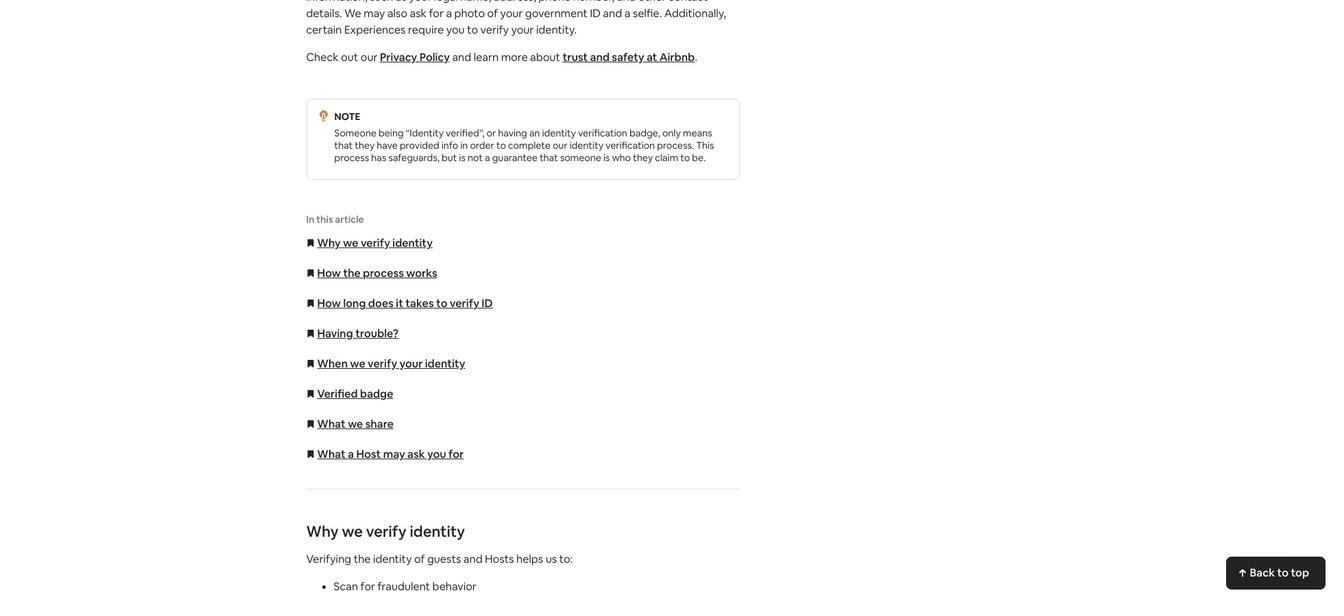 Task type: vqa. For each thing, say whether or not it's contained in the screenshot.
WORLD
no



Task type: locate. For each thing, give the bounding box(es) containing it.
our right "out"
[[361, 50, 378, 64]]

does
[[368, 296, 394, 311]]

what
[[317, 417, 346, 431], [317, 447, 346, 462]]

to right 'takes'
[[436, 296, 448, 311]]

the
[[343, 266, 361, 281], [354, 552, 371, 567]]

0 horizontal spatial a
[[348, 447, 354, 462]]

for right you
[[449, 447, 464, 462]]

why down this
[[317, 236, 341, 250]]

process inside note someone being "identity verified", or having an identity verification badge, only means that they have provided info in order to complete our identity verification process. this process has safeguards, but is not a guarantee that someone is who they claim to be.
[[334, 152, 369, 164]]

1 vertical spatial the
[[354, 552, 371, 567]]

be.
[[692, 152, 706, 164]]

not
[[468, 152, 483, 164]]

scan for fraudulent behavior
[[334, 580, 477, 594]]

identity left who
[[570, 139, 604, 152]]

guarantee
[[492, 152, 538, 164]]

process.
[[657, 139, 694, 152]]

what a host may ask you for link
[[306, 447, 464, 462]]

what we share link
[[306, 417, 394, 431]]

1 vertical spatial a
[[348, 447, 354, 462]]

0 vertical spatial for
[[449, 447, 464, 462]]

0 vertical spatial our
[[361, 50, 378, 64]]

0 horizontal spatial is
[[459, 152, 466, 164]]

verification left the only
[[606, 139, 655, 152]]

1 vertical spatial for
[[361, 580, 375, 594]]

we
[[343, 236, 358, 250], [350, 357, 365, 371], [348, 417, 363, 431], [342, 522, 363, 541]]

0 vertical spatial process
[[334, 152, 369, 164]]

someone
[[334, 127, 377, 139]]

that down an in the left top of the page
[[540, 152, 558, 164]]

that down the note
[[334, 139, 353, 152]]

1 horizontal spatial our
[[553, 139, 568, 152]]

for right scan on the bottom left of the page
[[361, 580, 375, 594]]

1 vertical spatial our
[[553, 139, 568, 152]]

verify up fraudulent
[[366, 522, 407, 541]]

why we verify identity up how the process works
[[317, 236, 433, 250]]

at
[[647, 50, 657, 64]]

1 vertical spatial what
[[317, 447, 346, 462]]

verify up how the process works
[[361, 236, 390, 250]]

1 vertical spatial how
[[317, 296, 341, 311]]

to:
[[559, 552, 573, 567]]

1 how from the top
[[317, 266, 341, 281]]

0 vertical spatial why we verify identity
[[317, 236, 433, 250]]

for
[[449, 447, 464, 462], [361, 580, 375, 594]]

note
[[334, 110, 361, 123]]

the up long
[[343, 266, 361, 281]]

verification
[[578, 127, 628, 139], [606, 139, 655, 152]]

a left the host
[[348, 447, 354, 462]]

0 vertical spatial how
[[317, 266, 341, 281]]

is left who
[[604, 152, 610, 164]]

check
[[306, 50, 339, 64]]

our inside note someone being "identity verified", or having an identity verification badge, only means that they have provided info in order to complete our identity verification process. this process has safeguards, but is not a guarantee that someone is who they claim to be.
[[553, 139, 568, 152]]

we left share in the bottom of the page
[[348, 417, 363, 431]]

someone
[[560, 152, 601, 164]]

behavior
[[433, 580, 477, 594]]

how for how long does it takes to verify id
[[317, 296, 341, 311]]

verify left id
[[450, 296, 479, 311]]

to left top
[[1278, 566, 1289, 580]]

of
[[414, 552, 425, 567]]

having trouble? link
[[306, 327, 399, 341]]

helps
[[517, 552, 543, 567]]

verified badge
[[317, 387, 393, 401]]

why up 'verifying'
[[306, 522, 339, 541]]

they left have
[[355, 139, 375, 152]]

how
[[317, 266, 341, 281], [317, 296, 341, 311]]

is
[[459, 152, 466, 164], [604, 152, 610, 164]]

what down verified
[[317, 417, 346, 431]]

a right "not"
[[485, 152, 490, 164]]

2 how from the top
[[317, 296, 341, 311]]

1 what from the top
[[317, 417, 346, 431]]

and
[[452, 50, 471, 64], [590, 50, 610, 64], [464, 552, 483, 567]]

process up 'does'
[[363, 266, 404, 281]]

and left hosts
[[464, 552, 483, 567]]

how down why we verify identity link
[[317, 266, 341, 281]]

and left learn
[[452, 50, 471, 64]]

our
[[361, 50, 378, 64], [553, 139, 568, 152]]

to right or
[[497, 139, 506, 152]]

scan
[[334, 580, 358, 594]]

that
[[334, 139, 353, 152], [540, 152, 558, 164]]

a inside note someone being "identity verified", or having an identity verification badge, only means that they have provided info in order to complete our identity verification process. this process has safeguards, but is not a guarantee that someone is who they claim to be.
[[485, 152, 490, 164]]

has
[[371, 152, 386, 164]]

order
[[470, 139, 494, 152]]

0 vertical spatial a
[[485, 152, 490, 164]]

how left long
[[317, 296, 341, 311]]

airbnb
[[660, 50, 695, 64]]

only
[[663, 127, 681, 139]]

badge
[[360, 387, 393, 401]]

verify
[[361, 236, 390, 250], [450, 296, 479, 311], [368, 357, 397, 371], [366, 522, 407, 541]]

we right when
[[350, 357, 365, 371]]

to
[[497, 139, 506, 152], [681, 152, 690, 164], [436, 296, 448, 311], [1278, 566, 1289, 580]]

1 vertical spatial why
[[306, 522, 339, 541]]

0 vertical spatial the
[[343, 266, 361, 281]]

process down someone
[[334, 152, 369, 164]]

0 vertical spatial why
[[317, 236, 341, 250]]

ask
[[408, 447, 425, 462]]

why
[[317, 236, 341, 250], [306, 522, 339, 541]]

is left "not"
[[459, 152, 466, 164]]

what down the what we share link
[[317, 447, 346, 462]]

"identity
[[406, 127, 444, 139]]

1 horizontal spatial a
[[485, 152, 490, 164]]

0 vertical spatial what
[[317, 417, 346, 431]]

why we verify identity link
[[306, 236, 433, 250]]

how the process works
[[317, 266, 438, 281]]

1 is from the left
[[459, 152, 466, 164]]

having
[[498, 127, 527, 139]]

identity
[[542, 127, 576, 139], [570, 139, 604, 152], [393, 236, 433, 250], [425, 357, 465, 371], [410, 522, 465, 541], [373, 552, 412, 567]]

1 horizontal spatial for
[[449, 447, 464, 462]]

2 what from the top
[[317, 447, 346, 462]]

the up scan on the bottom left of the page
[[354, 552, 371, 567]]

they right who
[[633, 152, 653, 164]]

share
[[365, 417, 394, 431]]

the for how
[[343, 266, 361, 281]]

what we share
[[317, 417, 394, 431]]

learn
[[474, 50, 499, 64]]

1 horizontal spatial is
[[604, 152, 610, 164]]

and for more
[[452, 50, 471, 64]]

privacy policy link
[[380, 50, 450, 64]]

we down article
[[343, 236, 358, 250]]

process
[[334, 152, 369, 164], [363, 266, 404, 281]]

identity up 'works'
[[393, 236, 433, 250]]

why we verify identity up of
[[306, 522, 465, 541]]

our right an in the left top of the page
[[553, 139, 568, 152]]

hosts
[[485, 552, 514, 567]]

id
[[482, 296, 493, 311]]



Task type: describe. For each thing, give the bounding box(es) containing it.
guests
[[427, 552, 461, 567]]

verified
[[317, 387, 358, 401]]

about
[[530, 50, 560, 64]]

have
[[377, 139, 398, 152]]

check out our privacy policy and learn more about trust and safety at airbnb .
[[306, 50, 698, 64]]

when
[[317, 357, 348, 371]]

what a host may ask you for
[[317, 447, 464, 462]]

how long does it takes to verify id
[[317, 296, 493, 311]]

verifying
[[306, 552, 351, 567]]

how the process works link
[[306, 266, 438, 281]]

verified badge link
[[306, 387, 393, 401]]

out
[[341, 50, 358, 64]]

trust
[[563, 50, 588, 64]]

0 horizontal spatial they
[[355, 139, 375, 152]]

host
[[356, 447, 381, 462]]

provided
[[400, 139, 440, 152]]

0 horizontal spatial our
[[361, 50, 378, 64]]

having trouble?
[[317, 327, 399, 341]]

badge,
[[630, 127, 660, 139]]

0 horizontal spatial that
[[334, 139, 353, 152]]

safety
[[612, 50, 645, 64]]

back to top button
[[1227, 557, 1326, 590]]

in this article
[[306, 213, 364, 226]]

what for what we share
[[317, 417, 346, 431]]

privacy
[[380, 50, 417, 64]]

takes
[[406, 296, 434, 311]]

and for helps
[[464, 552, 483, 567]]

it
[[396, 296, 403, 311]]

claim
[[655, 152, 678, 164]]

2 is from the left
[[604, 152, 610, 164]]

this
[[696, 139, 714, 152]]

this
[[316, 213, 333, 226]]

verify left your
[[368, 357, 397, 371]]

when we verify your identity link
[[306, 357, 465, 371]]

fraudulent
[[378, 580, 430, 594]]

and right trust at left
[[590, 50, 610, 64]]

may
[[383, 447, 405, 462]]

.
[[695, 50, 698, 64]]

having
[[317, 327, 353, 341]]

we up 'verifying'
[[342, 522, 363, 541]]

when we verify your identity
[[317, 357, 465, 371]]

we for the what we share link
[[348, 417, 363, 431]]

to inside button
[[1278, 566, 1289, 580]]

how for how the process works
[[317, 266, 341, 281]]

back to top
[[1250, 566, 1310, 580]]

long
[[343, 296, 366, 311]]

identity right your
[[425, 357, 465, 371]]

verifying the identity of guests and hosts helps us to:
[[306, 552, 573, 567]]

us
[[546, 552, 557, 567]]

the for verifying
[[354, 552, 371, 567]]

an
[[529, 127, 540, 139]]

trust and safety at airbnb link
[[563, 50, 695, 64]]

verified",
[[446, 127, 485, 139]]

identity up verifying the identity of guests and hosts helps us to:
[[410, 522, 465, 541]]

we for why we verify identity link
[[343, 236, 358, 250]]

we for when we verify your identity link
[[350, 357, 365, 371]]

info
[[442, 139, 458, 152]]

but
[[442, 152, 457, 164]]

in
[[460, 139, 468, 152]]

1 vertical spatial why we verify identity
[[306, 522, 465, 541]]

means
[[683, 127, 712, 139]]

to left be. on the top of the page
[[681, 152, 690, 164]]

1 horizontal spatial that
[[540, 152, 558, 164]]

0 horizontal spatial for
[[361, 580, 375, 594]]

safeguards,
[[389, 152, 440, 164]]

works
[[406, 266, 438, 281]]

identity left of
[[373, 552, 412, 567]]

top
[[1291, 566, 1310, 580]]

who
[[612, 152, 631, 164]]

1 vertical spatial process
[[363, 266, 404, 281]]

in
[[306, 213, 314, 226]]

what for what a host may ask you for
[[317, 447, 346, 462]]

complete
[[508, 139, 551, 152]]

trouble?
[[355, 327, 399, 341]]

policy
[[420, 50, 450, 64]]

note someone being "identity verified", or having an identity verification badge, only means that they have provided info in order to complete our identity verification process. this process has safeguards, but is not a guarantee that someone is who they claim to be.
[[334, 110, 714, 164]]

being
[[379, 127, 404, 139]]

article
[[335, 213, 364, 226]]

1 horizontal spatial they
[[633, 152, 653, 164]]

or
[[487, 127, 496, 139]]

more
[[501, 50, 528, 64]]

verification up who
[[578, 127, 628, 139]]

you
[[427, 447, 446, 462]]

your
[[400, 357, 423, 371]]

identity right an in the left top of the page
[[542, 127, 576, 139]]

how long does it takes to verify id link
[[306, 296, 493, 311]]

back
[[1250, 566, 1275, 580]]



